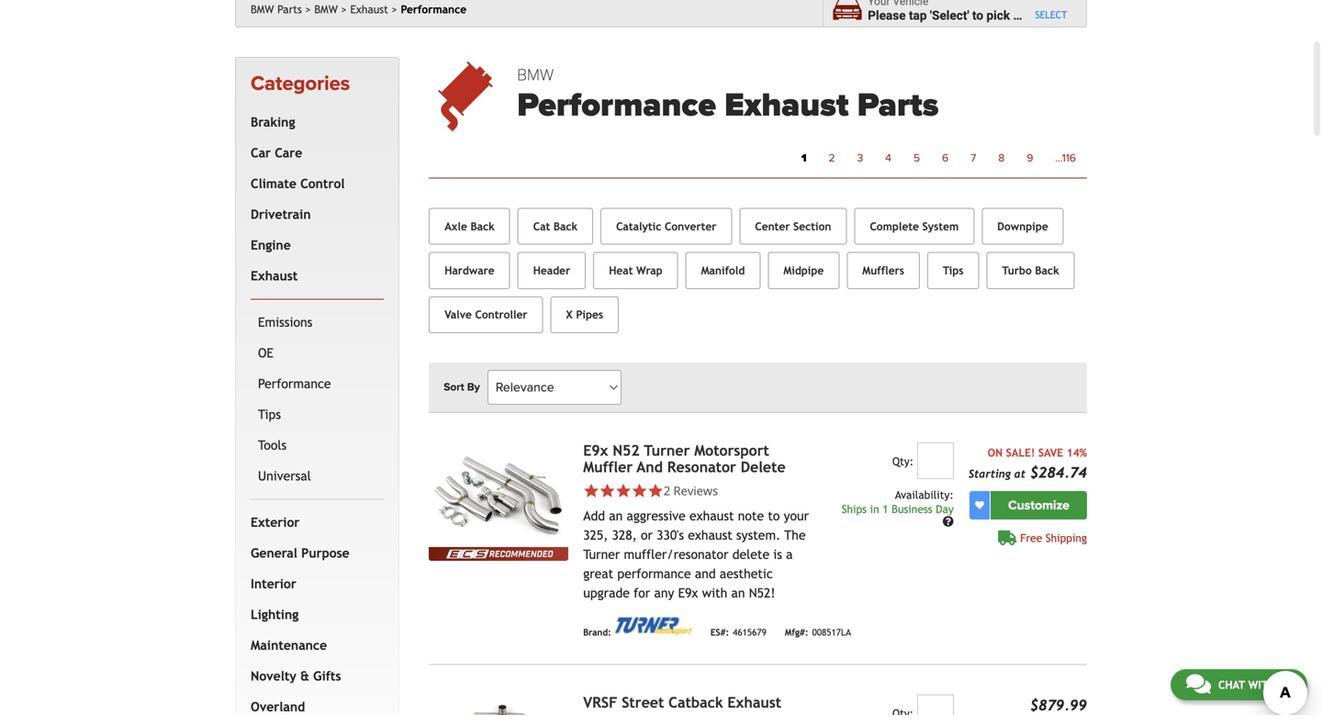 Task type: locate. For each thing, give the bounding box(es) containing it.
1 horizontal spatial a
[[1014, 8, 1020, 23]]

8 link
[[988, 147, 1016, 171]]

control
[[301, 176, 345, 191]]

exhaust
[[690, 509, 734, 523], [688, 528, 733, 543]]

muffler/resonator
[[624, 547, 729, 562]]

e9x n52 turner motorsport muffler and resonator delete link
[[583, 442, 786, 476]]

back inside 'link'
[[471, 220, 495, 233]]

and
[[637, 459, 663, 476]]

x pipes
[[566, 308, 604, 321]]

1
[[802, 152, 807, 165], [883, 503, 889, 516]]

downpipe
[[998, 220, 1049, 233]]

0 vertical spatial parts
[[278, 3, 302, 16]]

2 up aggressive
[[664, 483, 671, 499]]

2 horizontal spatial performance
[[517, 85, 716, 125]]

9 link
[[1016, 147, 1045, 171]]

1 vertical spatial tips link
[[254, 399, 380, 430]]

0 horizontal spatial tips link
[[254, 399, 380, 430]]

tips link
[[928, 252, 980, 289], [254, 399, 380, 430]]

lighting
[[251, 607, 299, 622]]

1 horizontal spatial e9x
[[678, 586, 699, 601]]

0 horizontal spatial turner
[[583, 547, 620, 562]]

delete
[[741, 459, 786, 476]]

back right "cat"
[[554, 220, 578, 233]]

performance inside performance link
[[258, 376, 331, 391]]

cat back link
[[518, 208, 593, 245]]

by
[[467, 381, 480, 394]]

the
[[785, 528, 806, 543]]

system
[[923, 220, 959, 233]]

1 star image from the left
[[583, 483, 600, 499]]

for
[[634, 586, 651, 601]]

1 vertical spatial tips
[[258, 407, 281, 422]]

back for turbo back
[[1036, 264, 1060, 277]]

aesthetic
[[720, 567, 773, 581]]

to left pick
[[973, 8, 984, 23]]

vehicle
[[1023, 8, 1063, 23]]

category navigation element
[[235, 57, 400, 716]]

2 reviews
[[664, 483, 718, 499]]

tips link down the system
[[928, 252, 980, 289]]

business
[[892, 503, 933, 516]]

system.
[[737, 528, 781, 543]]

exhaust link up emissions link
[[247, 261, 380, 291]]

0 horizontal spatial parts
[[278, 3, 302, 16]]

1 horizontal spatial parts
[[858, 85, 939, 125]]

2 inside the 2 "link"
[[829, 152, 836, 165]]

exhaust up paginated product list navigation navigation
[[725, 85, 849, 125]]

axle
[[445, 220, 467, 233]]

general
[[251, 546, 298, 561]]

bmw for performance
[[517, 65, 554, 85]]

n52
[[613, 442, 640, 459]]

0 vertical spatial to
[[973, 8, 984, 23]]

1 horizontal spatial an
[[732, 586, 745, 601]]

exhaust down engine
[[251, 269, 298, 283]]

1 vertical spatial to
[[768, 509, 780, 523]]

es#:
[[711, 627, 729, 638]]

exhaust down reviews
[[690, 509, 734, 523]]

0 horizontal spatial 1
[[802, 152, 807, 165]]

0 vertical spatial 2
[[829, 152, 836, 165]]

2 vertical spatial performance
[[258, 376, 331, 391]]

1 right in
[[883, 503, 889, 516]]

an up 328,
[[609, 509, 623, 523]]

tips down the system
[[943, 264, 964, 277]]

care
[[275, 145, 302, 160]]

e9x left n52
[[583, 442, 609, 459]]

mfg#: 008517la
[[785, 627, 851, 638]]

1 left the 2 "link"
[[802, 152, 807, 165]]

…116 link
[[1045, 147, 1088, 171]]

car
[[251, 145, 271, 160]]

customize
[[1009, 498, 1070, 513]]

2 reviews link
[[583, 483, 821, 499], [664, 483, 718, 499]]

0 vertical spatial exhaust
[[690, 509, 734, 523]]

drivetrain link
[[247, 199, 380, 230]]

with left "us"
[[1249, 679, 1276, 692]]

tips up tools
[[258, 407, 281, 422]]

1 horizontal spatial back
[[554, 220, 578, 233]]

bmw
[[251, 3, 274, 16], [315, 3, 338, 16], [517, 65, 554, 85]]

back right axle
[[471, 220, 495, 233]]

downpipe link
[[982, 208, 1064, 245]]

2 horizontal spatial bmw
[[517, 65, 554, 85]]

1 horizontal spatial 2
[[829, 152, 836, 165]]

universal link
[[254, 461, 380, 492]]

is
[[774, 547, 783, 562]]

0 vertical spatial with
[[702, 586, 728, 601]]

8
[[999, 152, 1005, 165]]

2 right 1 link
[[829, 152, 836, 165]]

universal
[[258, 469, 311, 483]]

1 horizontal spatial performance
[[401, 3, 467, 16]]

tips
[[943, 264, 964, 277], [258, 407, 281, 422]]

or
[[641, 528, 653, 543]]

back for axle back
[[471, 220, 495, 233]]

0 vertical spatial turner
[[644, 442, 690, 459]]

heat wrap link
[[594, 252, 678, 289]]

2 horizontal spatial back
[[1036, 264, 1060, 277]]

turner right n52
[[644, 442, 690, 459]]

4
[[886, 152, 892, 165]]

car care
[[251, 145, 302, 160]]

emissions link
[[254, 307, 380, 338]]

customize link
[[991, 491, 1088, 520]]

0 horizontal spatial back
[[471, 220, 495, 233]]

0 horizontal spatial tips
[[258, 407, 281, 422]]

None number field
[[917, 443, 954, 479], [917, 695, 954, 716], [917, 443, 954, 479], [917, 695, 954, 716]]

overland link
[[247, 692, 380, 716]]

mfg#:
[[785, 627, 809, 638]]

question circle image
[[943, 516, 954, 527]]

1 vertical spatial exhaust
[[688, 528, 733, 543]]

1 link
[[791, 147, 818, 171]]

0 horizontal spatial to
[[768, 509, 780, 523]]

star image
[[583, 483, 600, 499], [600, 483, 616, 499]]

1 2 reviews link from the left
[[583, 483, 821, 499]]

back right turbo at the top
[[1036, 264, 1060, 277]]

a right is on the right bottom of page
[[786, 547, 793, 562]]

cat
[[533, 220, 550, 233]]

exhaust link
[[350, 3, 398, 16], [247, 261, 380, 291]]

parts left bmw link
[[278, 3, 302, 16]]

paginated product list navigation navigation
[[517, 147, 1088, 171]]

1 vertical spatial turner
[[583, 547, 620, 562]]

0 vertical spatial tips link
[[928, 252, 980, 289]]

5
[[914, 152, 920, 165]]

1 vertical spatial 1
[[883, 503, 889, 516]]

with down the and
[[702, 586, 728, 601]]

exhaust right bmw link
[[350, 3, 388, 16]]

categories
[[251, 72, 350, 96]]

parts up 4
[[858, 85, 939, 125]]

330's
[[657, 528, 684, 543]]

to left your at the bottom of page
[[768, 509, 780, 523]]

0 horizontal spatial e9x
[[583, 442, 609, 459]]

turner up great
[[583, 547, 620, 562]]

with
[[702, 586, 728, 601], [1249, 679, 1276, 692]]

1 horizontal spatial 1
[[883, 503, 889, 516]]

3 star image from the left
[[648, 483, 664, 499]]

add to wish list image
[[975, 501, 985, 510]]

an down aesthetic
[[732, 586, 745, 601]]

exhaust link right bmw link
[[350, 3, 398, 16]]

e9x inside e9x n52 turner motorsport muffler and resonator delete
[[583, 442, 609, 459]]

2
[[829, 152, 836, 165], [664, 483, 671, 499]]

2 for 2 reviews
[[664, 483, 671, 499]]

1 vertical spatial with
[[1249, 679, 1276, 692]]

1 horizontal spatial tips
[[943, 264, 964, 277]]

1 vertical spatial 2
[[664, 483, 671, 499]]

exhaust inside category navigation element
[[251, 269, 298, 283]]

in
[[870, 503, 880, 516]]

0 horizontal spatial performance
[[258, 376, 331, 391]]

bmw parts link
[[251, 3, 311, 16]]

2 star image from the left
[[600, 483, 616, 499]]

cat back
[[533, 220, 578, 233]]

back
[[471, 220, 495, 233], [554, 220, 578, 233], [1036, 264, 1060, 277]]

e9x inside the add an aggressive exhaust note to your 325, 328, or 330's exhaust system. the turner muffler/resonator delete is a great performance and aesthetic upgrade for any e9x with an n52!
[[678, 586, 699, 601]]

0 vertical spatial e9x
[[583, 442, 609, 459]]

tips link up tools
[[254, 399, 380, 430]]

bmw inside bmw performance exhaust parts
[[517, 65, 554, 85]]

1 star image from the left
[[616, 483, 632, 499]]

1 horizontal spatial to
[[973, 8, 984, 23]]

bmw for parts
[[251, 3, 274, 16]]

star image down muffler
[[600, 483, 616, 499]]

exhaust up the and
[[688, 528, 733, 543]]

valve
[[445, 308, 472, 321]]

a inside the add an aggressive exhaust note to your 325, 328, or 330's exhaust system. the turner muffler/resonator delete is a great performance and aesthetic upgrade for any e9x with an n52!
[[786, 547, 793, 562]]

1 vertical spatial a
[[786, 547, 793, 562]]

0 vertical spatial an
[[609, 509, 623, 523]]

0 vertical spatial 1
[[802, 152, 807, 165]]

e9x right any
[[678, 586, 699, 601]]

1 vertical spatial exhaust link
[[247, 261, 380, 291]]

sort by
[[444, 381, 480, 394]]

chat with us
[[1219, 679, 1292, 692]]

ecs tuning recommends this product. image
[[429, 547, 569, 561]]

$284.74
[[1030, 464, 1088, 481]]

6 link
[[931, 147, 960, 171]]

es#: 4615679
[[711, 627, 767, 638]]

exterior
[[251, 515, 300, 530]]

1 vertical spatial performance
[[517, 85, 716, 125]]

0 horizontal spatial a
[[786, 547, 793, 562]]

0 vertical spatial performance
[[401, 3, 467, 16]]

interior link
[[247, 569, 380, 600]]

1 vertical spatial parts
[[858, 85, 939, 125]]

star image
[[616, 483, 632, 499], [632, 483, 648, 499], [648, 483, 664, 499]]

delete
[[733, 547, 770, 562]]

a right pick
[[1014, 8, 1020, 23]]

sale!
[[1007, 446, 1036, 459]]

center
[[755, 220, 790, 233]]

0 horizontal spatial with
[[702, 586, 728, 601]]

mufflers
[[863, 264, 905, 277]]

1 horizontal spatial with
[[1249, 679, 1276, 692]]

0 horizontal spatial 2
[[664, 483, 671, 499]]

star image up add
[[583, 483, 600, 499]]

1 vertical spatial e9x
[[678, 586, 699, 601]]

1 horizontal spatial turner
[[644, 442, 690, 459]]

a
[[1014, 8, 1020, 23], [786, 547, 793, 562]]

0 horizontal spatial bmw
[[251, 3, 274, 16]]



Task type: vqa. For each thing, say whether or not it's contained in the screenshot.
The
yes



Task type: describe. For each thing, give the bounding box(es) containing it.
shipping
[[1046, 532, 1088, 545]]

emissions
[[258, 315, 313, 330]]

tools
[[258, 438, 287, 453]]

comments image
[[1187, 673, 1211, 695]]

2 2 reviews link from the left
[[664, 483, 718, 499]]

starting
[[969, 467, 1011, 480]]

catback
[[669, 694, 723, 711]]

x
[[566, 308, 573, 321]]

es#4615679 - 008517la - e9x n52 turner motorsport muffler and resonator delete - add an aggressive exhaust note to your 325, 328, or 330's exhaust system. the turner muffler/resonator delete is a great performance and aesthetic upgrade for any e9x with an n52! - turner motorsport - bmw image
[[429, 443, 569, 547]]

3
[[858, 152, 864, 165]]

free shipping
[[1021, 532, 1088, 545]]

$879.99
[[1030, 697, 1088, 714]]

please
[[868, 8, 906, 23]]

1 horizontal spatial bmw
[[315, 3, 338, 16]]

climate
[[251, 176, 297, 191]]

free
[[1021, 532, 1043, 545]]

hardware
[[445, 264, 495, 277]]

engine link
[[247, 230, 380, 261]]

2 link
[[818, 147, 847, 171]]

manifold link
[[686, 252, 761, 289]]

braking
[[251, 115, 295, 129]]

header link
[[518, 252, 586, 289]]

controller
[[475, 308, 528, 321]]

tap
[[909, 8, 927, 23]]

'select'
[[930, 8, 970, 23]]

car care link
[[247, 138, 380, 168]]

muffler
[[583, 459, 633, 476]]

turner inside the add an aggressive exhaust note to your 325, 328, or 330's exhaust system. the turner muffler/resonator delete is a great performance and aesthetic upgrade for any e9x with an n52!
[[583, 547, 620, 562]]

novelty & gifts link
[[247, 661, 380, 692]]

chat
[[1219, 679, 1246, 692]]

converter
[[665, 220, 717, 233]]

0 vertical spatial a
[[1014, 8, 1020, 23]]

center section link
[[740, 208, 847, 245]]

e9x n52 turner motorsport muffler and resonator delete
[[583, 442, 786, 476]]

valve controller
[[445, 308, 528, 321]]

5 link
[[903, 147, 931, 171]]

note
[[738, 509, 764, 523]]

lighting link
[[247, 600, 380, 630]]

0 vertical spatial exhaust link
[[350, 3, 398, 16]]

328,
[[612, 528, 637, 543]]

performance
[[618, 567, 691, 581]]

2 star image from the left
[[632, 483, 648, 499]]

ships
[[842, 503, 867, 516]]

braking link
[[247, 107, 380, 138]]

select
[[1036, 9, 1068, 20]]

complete system link
[[855, 208, 975, 245]]

please tap 'select' to pick a vehicle
[[868, 8, 1063, 23]]

on sale!                         save 14% starting at $284.74
[[969, 446, 1088, 481]]

turner motorsport - corporate logo image
[[615, 618, 692, 636]]

turbo back
[[1003, 264, 1060, 277]]

7 link
[[960, 147, 988, 171]]

complete
[[870, 220, 919, 233]]

tips inside exhaust subcategories element
[[258, 407, 281, 422]]

tools link
[[254, 430, 380, 461]]

any
[[654, 586, 675, 601]]

performance inside bmw performance exhaust parts
[[517, 85, 716, 125]]

oe
[[258, 346, 274, 360]]

exhaust right catback on the right of page
[[728, 694, 782, 711]]

7
[[971, 152, 977, 165]]

to inside the add an aggressive exhaust note to your 325, 328, or 330's exhaust system. the turner muffler/resonator delete is a great performance and aesthetic upgrade for any e9x with an n52!
[[768, 509, 780, 523]]

select link
[[1036, 9, 1068, 20]]

your
[[784, 509, 809, 523]]

with inside the add an aggressive exhaust note to your 325, 328, or 330's exhaust system. the turner muffler/resonator delete is a great performance and aesthetic upgrade for any e9x with an n52!
[[702, 586, 728, 601]]

2 for 2
[[829, 152, 836, 165]]

catalytic
[[616, 220, 662, 233]]

complete system
[[870, 220, 959, 233]]

oe link
[[254, 338, 380, 369]]

reviews
[[674, 483, 718, 499]]

street
[[622, 694, 664, 711]]

upgrade
[[583, 586, 630, 601]]

chat with us link
[[1171, 670, 1308, 701]]

turbo
[[1003, 264, 1032, 277]]

ships in 1 business day
[[842, 503, 954, 516]]

great
[[583, 567, 614, 581]]

x pipes link
[[551, 296, 619, 333]]

and
[[695, 567, 716, 581]]

midpipe link
[[768, 252, 840, 289]]

parts inside bmw performance exhaust parts
[[858, 85, 939, 125]]

axle back link
[[429, 208, 510, 245]]

bmw parts
[[251, 3, 302, 16]]

0 vertical spatial tips
[[943, 264, 964, 277]]

es#3984915 - 10902020 - vrsf street catback exhaust - street exhaust for e90/e92 n54 & n55 cars - vrsf - bmw image
[[429, 695, 569, 716]]

1 horizontal spatial tips link
[[928, 252, 980, 289]]

vrsf street catback exhaust link
[[583, 694, 782, 711]]

0 horizontal spatial an
[[609, 509, 623, 523]]

1 vertical spatial an
[[732, 586, 745, 601]]

turner inside e9x n52 turner motorsport muffler and resonator delete
[[644, 442, 690, 459]]

back for cat back
[[554, 220, 578, 233]]

exhaust inside bmw performance exhaust parts
[[725, 85, 849, 125]]

1 inside paginated product list navigation navigation
[[802, 152, 807, 165]]

wrap
[[637, 264, 663, 277]]

bmw performance exhaust parts
[[517, 65, 939, 125]]

overland
[[251, 700, 305, 714]]

qty:
[[893, 455, 914, 468]]

4 link
[[875, 147, 903, 171]]

climate control
[[251, 176, 345, 191]]

header
[[533, 264, 571, 277]]

4615679
[[733, 627, 767, 638]]

…116
[[1056, 152, 1077, 165]]

drivetrain
[[251, 207, 311, 222]]

9
[[1027, 152, 1034, 165]]

exhaust subcategories element
[[251, 299, 384, 500]]

add
[[583, 509, 605, 523]]

hardware link
[[429, 252, 510, 289]]



